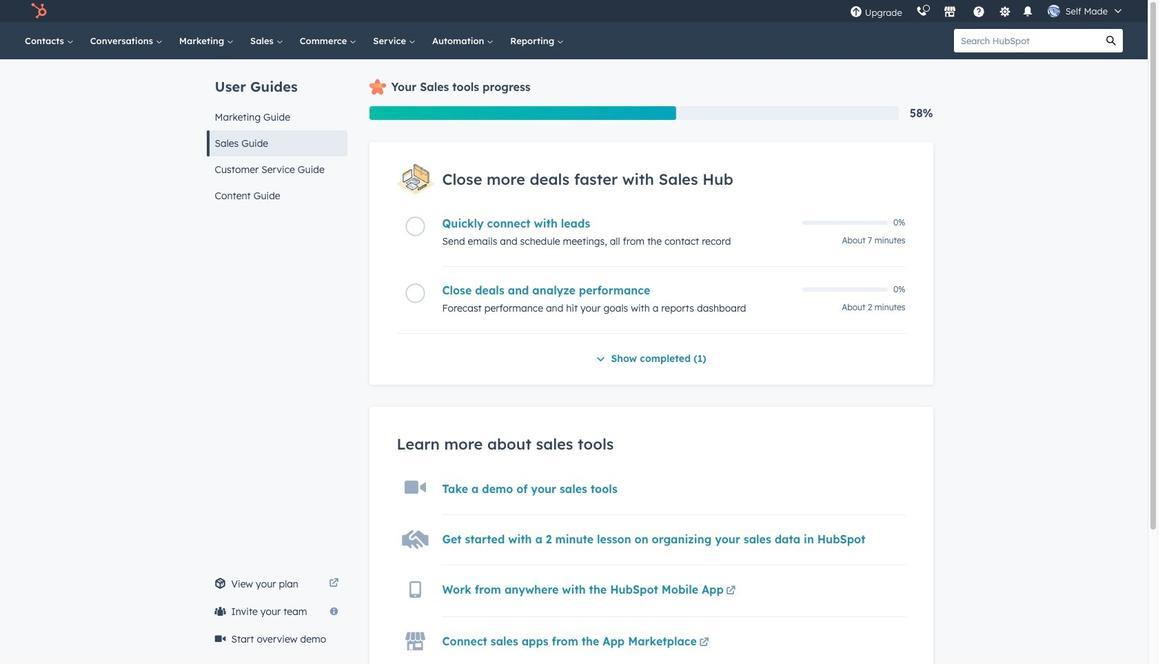 Task type: describe. For each thing, give the bounding box(es) containing it.
user guides element
[[207, 59, 347, 209]]

marketplaces image
[[944, 6, 956, 19]]

ruby anderson image
[[1048, 5, 1060, 17]]



Task type: vqa. For each thing, say whether or not it's contained in the screenshot.
second Press to sort. image from the right
no



Task type: locate. For each thing, give the bounding box(es) containing it.
link opens in a new window image
[[329, 576, 339, 592], [726, 583, 736, 600], [699, 635, 709, 652], [699, 638, 709, 648]]

1 horizontal spatial link opens in a new window image
[[726, 586, 736, 596]]

progress bar
[[369, 106, 677, 120]]

menu
[[843, 0, 1132, 22]]

link opens in a new window image
[[329, 579, 339, 589], [726, 586, 736, 596]]

0 horizontal spatial link opens in a new window image
[[329, 579, 339, 589]]

Search HubSpot search field
[[954, 29, 1100, 52]]



